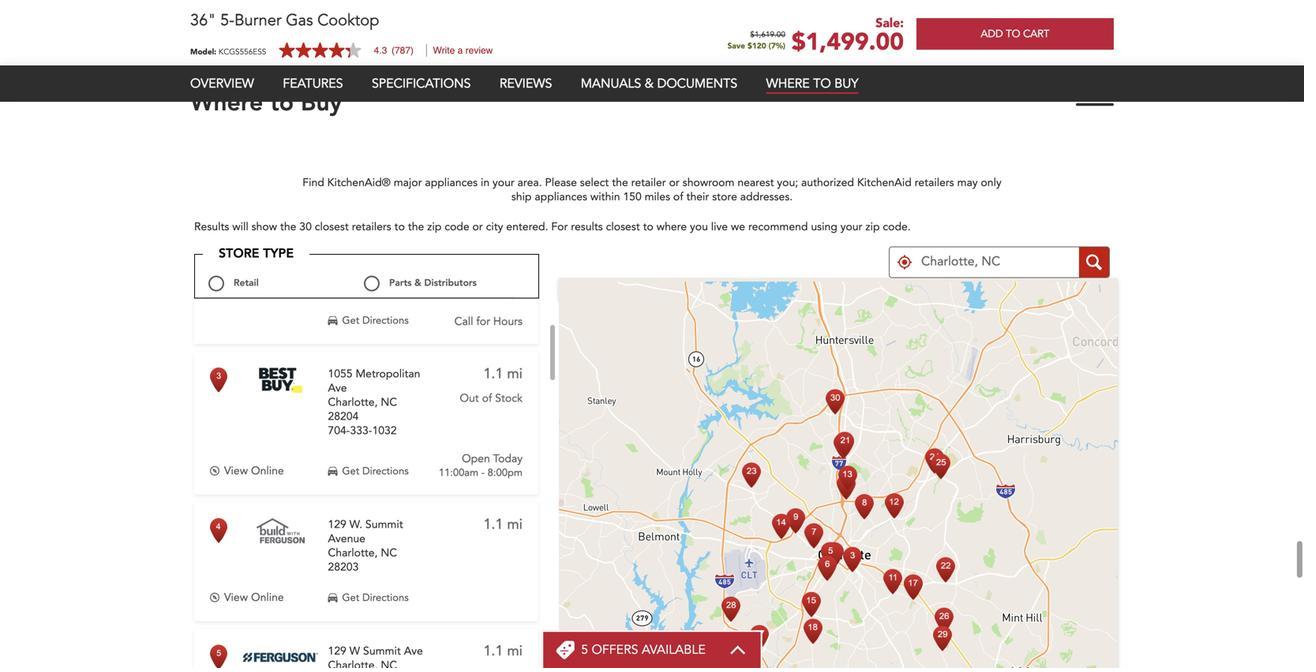 Task type: locate. For each thing, give the bounding box(es) containing it.
& right the parts
[[415, 279, 422, 289]]

get directions link for w.
[[328, 594, 409, 604]]

11:00am
[[439, 469, 479, 479]]

1.1 mi down 8:00pm
[[484, 519, 523, 533]]

mi down 8:00pm
[[507, 519, 523, 533]]

or for code
[[473, 222, 483, 233]]

& for manuals
[[645, 75, 654, 92]]

0 vertical spatial of
[[674, 192, 684, 203]]

0 vertical spatial get directions
[[342, 316, 409, 327]]

2 vertical spatial get directions
[[342, 594, 409, 604]]

2 vertical spatial directions
[[362, 594, 409, 604]]

view online link for 1055 metropolitan ave charlotte, nc 28204 704-333-1032
[[210, 467, 284, 478]]

sale: $1,499.00
[[792, 15, 904, 58]]

directions
[[362, 316, 409, 327], [362, 467, 409, 477], [362, 594, 409, 604]]

0 vertical spatial your
[[493, 178, 515, 189]]

1 vertical spatial get directions
[[342, 467, 409, 477]]

0 vertical spatial ave
[[328, 384, 347, 395]]

1 horizontal spatial buy
[[835, 75, 859, 92]]

1 horizontal spatial appliances
[[535, 192, 588, 203]]

mi up stock
[[507, 368, 523, 382]]

1 vertical spatial get directions link
[[328, 467, 409, 477]]

specifications link
[[372, 75, 471, 92]]

1 vertical spatial directions
[[362, 467, 409, 477]]

retailer
[[631, 178, 666, 189]]

1 online from the top
[[251, 467, 284, 478]]

get down 333-
[[342, 467, 360, 477]]

a
[[458, 45, 463, 56]]

appliances
[[425, 178, 478, 189], [535, 192, 588, 203]]

0 horizontal spatial the
[[280, 222, 296, 233]]

get directions link down '28203'
[[328, 594, 409, 604]]

1 vertical spatial nc
[[381, 549, 397, 560]]

2 get directions link from the top
[[328, 467, 409, 477]]

get directions down 1032
[[342, 467, 409, 477]]

0 horizontal spatial where
[[190, 93, 263, 116]]

kcgs556ess
[[219, 46, 266, 57]]

get directions down '28203'
[[342, 594, 409, 604]]

charlotte, down avenue
[[328, 549, 378, 560]]

2 vertical spatial 1.1
[[484, 646, 503, 660]]

distributors
[[424, 279, 477, 289]]

directions down 1032
[[362, 467, 409, 477]]

of right out at the bottom of page
[[482, 394, 492, 405]]

0 vertical spatial or
[[669, 178, 680, 189]]

& right manuals
[[645, 75, 654, 92]]

add to cart
[[981, 27, 1050, 41]]

0 vertical spatial nc
[[381, 398, 397, 409]]

(787)
[[392, 45, 414, 56]]

36" 5-burner gas cooktop
[[190, 9, 379, 31]]

1.1
[[484, 368, 503, 382], [484, 519, 503, 533], [484, 646, 503, 660]]

appliances left in
[[425, 178, 478, 189]]

get down '28203'
[[342, 594, 360, 604]]

3 directions from the top
[[362, 594, 409, 604]]

get for 129
[[342, 594, 360, 604]]

add
[[981, 27, 1003, 41]]

2 get from the top
[[342, 467, 360, 477]]

1 vertical spatial online
[[251, 593, 284, 604]]

or
[[669, 178, 680, 189], [473, 222, 483, 233]]

store type button
[[203, 239, 310, 270]]

1.1 for 129 w summit ave
[[484, 646, 503, 660]]

promo tag image
[[556, 641, 575, 660]]

write a review button
[[433, 45, 493, 56]]

0 horizontal spatial appliances
[[425, 178, 478, 189]]

0 vertical spatial get
[[342, 316, 360, 327]]

1 vertical spatial summit
[[363, 647, 401, 658]]

1 vertical spatial 129
[[328, 647, 347, 658]]

1 view online link from the top
[[210, 467, 284, 478]]

charlotte, inside the 1055 metropolitan ave charlotte, nc 28204 704-333-1032
[[328, 398, 378, 409]]

buy down features link
[[301, 93, 342, 116]]

show
[[252, 222, 277, 233]]

where down (7%)
[[766, 75, 810, 92]]

1 vertical spatial get
[[342, 467, 360, 477]]

2 129 from the top
[[328, 647, 347, 658]]

closest right 30
[[315, 222, 349, 233]]

2 get directions from the top
[[342, 467, 409, 477]]

closest
[[315, 222, 349, 233], [606, 222, 640, 233]]

1055 metropolitan ave charlotte, nc 28204 704-333-1032
[[328, 370, 420, 438]]

129 inside 129 w. summit avenue charlotte, nc 28203
[[328, 521, 347, 532]]

heading containing 5
[[581, 642, 706, 659]]

3 1.1 from the top
[[484, 646, 503, 660]]

view
[[224, 467, 248, 478], [224, 593, 248, 604]]

nc inside the 1055 metropolitan ave charlotte, nc 28204 704-333-1032
[[381, 398, 397, 409]]

2 1.1 mi from the top
[[484, 519, 523, 533]]

0 vertical spatial view
[[224, 467, 248, 478]]

0 horizontal spatial of
[[482, 394, 492, 405]]

view online
[[224, 467, 284, 478], [224, 593, 284, 604]]

directions up '129 w summit ave'
[[362, 594, 409, 604]]

or inside find kitchenaid® major appliances in your area. please select the retailer or showroom nearest you; authorized kitchenaid retailers may only ship appliances within 150 miles of their store addresses.
[[669, 178, 680, 189]]

0 vertical spatial appliances
[[425, 178, 478, 189]]

1.1 mi up stock
[[484, 368, 523, 382]]

3 get from the top
[[342, 594, 360, 604]]

1032
[[372, 427, 397, 438]]

metropolitan
[[356, 370, 420, 381]]

0 vertical spatial online
[[251, 467, 284, 478]]

2 horizontal spatial the
[[612, 178, 628, 189]]

1 vertical spatial mi
[[507, 519, 523, 533]]

to down $1,499.00
[[814, 75, 831, 92]]

1 horizontal spatial of
[[674, 192, 684, 203]]

get directions link down store type "option group"
[[328, 316, 409, 327]]

ave right w
[[404, 647, 423, 658]]

avenue
[[328, 535, 366, 546]]

1 horizontal spatial where
[[766, 75, 810, 92]]

kitchenaid®
[[327, 178, 391, 189]]

retailers
[[915, 178, 955, 189], [352, 222, 391, 233]]

2 1.1 from the top
[[484, 519, 503, 533]]

2 vertical spatial get
[[342, 594, 360, 604]]

1 vertical spatial view online link
[[210, 593, 284, 604]]

3 1.1 mi from the top
[[484, 646, 523, 660]]

charlotte,
[[328, 398, 378, 409], [328, 549, 378, 560]]

2 nc from the top
[[381, 549, 397, 560]]

0 vertical spatial 1.1
[[484, 368, 503, 382]]

directions down the parts
[[362, 316, 409, 327]]

0 vertical spatial mi
[[507, 368, 523, 382]]

0 vertical spatial charlotte,
[[328, 398, 378, 409]]

to down 'features'
[[270, 93, 294, 116]]

2 vertical spatial mi
[[507, 646, 523, 660]]

where inside 'link'
[[766, 75, 810, 92]]

1 vertical spatial &
[[415, 279, 422, 289]]

1 horizontal spatial retailers
[[915, 178, 955, 189]]

2 vertical spatial 1.1 mi
[[484, 646, 523, 660]]

0 vertical spatial &
[[645, 75, 654, 92]]

today
[[493, 455, 523, 466]]

2 charlotte, from the top
[[328, 549, 378, 560]]

parts & distributors
[[389, 279, 477, 289]]

0 vertical spatial view online
[[224, 467, 284, 478]]

1 get directions link from the top
[[328, 316, 409, 327]]

to inside 'link'
[[814, 75, 831, 92]]

online for 704-
[[251, 467, 284, 478]]

online up build.com image
[[251, 467, 284, 478]]

their
[[687, 192, 709, 203]]

1 nc from the top
[[381, 398, 397, 409]]

zip
[[427, 222, 442, 233], [866, 222, 880, 233]]

store 26 image
[[935, 608, 954, 634]]

view online for 129 w. summit avenue charlotte, nc 28203
[[224, 593, 284, 604]]

$1,499.00
[[792, 26, 904, 58]]

view online link up store 5 image
[[210, 593, 284, 604]]

will
[[232, 222, 249, 233]]

1 horizontal spatial the
[[408, 222, 424, 233]]

store 21 image
[[835, 432, 854, 458]]

129 up avenue
[[328, 521, 347, 532]]

stock
[[495, 394, 523, 405]]

your right using
[[841, 222, 863, 233]]

call for hours
[[455, 317, 523, 328]]

0 vertical spatial 129
[[328, 521, 347, 532]]

3 get directions from the top
[[342, 594, 409, 604]]

129 for 129 w summit ave
[[328, 647, 347, 658]]

heading
[[581, 642, 706, 659]]

ave down 1055
[[328, 384, 347, 395]]

buy down $1,499.00
[[835, 75, 859, 92]]

2 vertical spatial get directions link
[[328, 594, 409, 604]]

0 vertical spatial get directions link
[[328, 316, 409, 327]]

summit right w
[[363, 647, 401, 658]]

0 horizontal spatial ave
[[328, 384, 347, 395]]

0 vertical spatial summit
[[366, 521, 403, 532]]

online up ferguson image
[[251, 593, 284, 604]]

closest down 150
[[606, 222, 640, 233]]

select
[[580, 178, 609, 189]]

nearest
[[738, 178, 774, 189]]

1 vertical spatial retailers
[[352, 222, 391, 233]]

1 mi from the top
[[507, 368, 523, 382]]

150
[[623, 192, 642, 203]]

4.3 (787)
[[374, 45, 414, 56]]

mi left promo tag 'image'
[[507, 646, 523, 660]]

retailers down kitchenaid® in the left top of the page
[[352, 222, 391, 233]]

where to buy down overview
[[190, 93, 342, 116]]

model: kcgs556ess
[[190, 46, 266, 57]]

3 get directions link from the top
[[328, 594, 409, 604]]

get down store type "option group"
[[342, 316, 360, 327]]

2 online from the top
[[251, 593, 284, 604]]

1 charlotte, from the top
[[328, 398, 378, 409]]

or up miles
[[669, 178, 680, 189]]

view up store 5 image
[[224, 593, 248, 604]]

1 horizontal spatial or
[[669, 178, 680, 189]]

summit right w.
[[366, 521, 403, 532]]

nc
[[381, 398, 397, 409], [381, 549, 397, 560]]

retail
[[234, 279, 259, 289]]

store 24 image
[[926, 449, 944, 474]]

2 view online link from the top
[[210, 593, 284, 604]]

store 14 image
[[772, 514, 791, 540]]

live
[[711, 222, 728, 233]]

view online up ferguson image
[[224, 593, 284, 604]]

of left their
[[674, 192, 684, 203]]

1 vertical spatial or
[[473, 222, 483, 233]]

333-
[[350, 427, 372, 438]]

or left city at the left top of page
[[473, 222, 483, 233]]

ship
[[512, 192, 532, 203]]

w.
[[350, 521, 362, 532]]

zip left code.
[[866, 222, 880, 233]]

129 w summit ave
[[328, 647, 423, 658]]

the left code
[[408, 222, 424, 233]]

0 horizontal spatial zip
[[427, 222, 442, 233]]

1 vertical spatial view
[[224, 593, 248, 604]]

where to buy down (7%)
[[766, 75, 859, 92]]

129 left w
[[328, 647, 347, 658]]

1 vertical spatial charlotte,
[[328, 549, 378, 560]]

0 horizontal spatial or
[[473, 222, 483, 233]]

where to buy
[[766, 75, 859, 92], [190, 93, 342, 116]]

store 18 image
[[804, 619, 823, 645]]

1.1 up the out of stock
[[484, 368, 503, 382]]

retailers left may
[[915, 178, 955, 189]]

1.1 down the -
[[484, 519, 503, 533]]

0 vertical spatial 1.1 mi
[[484, 368, 523, 382]]

mi
[[507, 368, 523, 382], [507, 519, 523, 533], [507, 646, 523, 660]]

view online link up store 4 image
[[210, 467, 284, 478]]

get directions down store type "option group"
[[342, 316, 409, 327]]

the left 30
[[280, 222, 296, 233]]

0 horizontal spatial buy
[[301, 93, 342, 116]]

may
[[958, 178, 978, 189]]

buy inside where to buy 'link'
[[835, 75, 859, 92]]

store 6 image
[[818, 556, 837, 582]]

out
[[460, 394, 479, 405]]

to left where
[[643, 222, 654, 233]]

features
[[283, 75, 343, 92]]

2 view from the top
[[224, 593, 248, 604]]

0 vertical spatial view online link
[[210, 467, 284, 478]]

mi for 129 w. summit avenue
[[507, 519, 523, 533]]

gas
[[286, 9, 313, 31]]

1.1 left promo tag 'image'
[[484, 646, 503, 660]]

store 5 image
[[821, 543, 840, 568]]

retailers inside find kitchenaid® major appliances in your area. please select the retailer or showroom nearest you; authorized kitchenaid retailers may only ship appliances within 150 miles of their store addresses.
[[915, 178, 955, 189]]

for
[[476, 317, 490, 328]]

charlotte, up 28204
[[328, 398, 378, 409]]

0 horizontal spatial your
[[493, 178, 515, 189]]

2 mi from the top
[[507, 519, 523, 533]]

get directions
[[342, 316, 409, 327], [342, 467, 409, 477], [342, 594, 409, 604]]

of
[[674, 192, 684, 203], [482, 394, 492, 405]]

1 horizontal spatial ave
[[404, 647, 423, 658]]

1 horizontal spatial closest
[[606, 222, 640, 233]]

129
[[328, 521, 347, 532], [328, 647, 347, 658]]

kitchenaid
[[857, 178, 912, 189]]

summit inside 129 w. summit avenue charlotte, nc 28203
[[366, 521, 403, 532]]

get directions link
[[328, 316, 409, 327], [328, 467, 409, 477], [328, 594, 409, 604]]

your right in
[[493, 178, 515, 189]]

1 vertical spatial 1.1
[[484, 519, 503, 533]]

28204
[[328, 412, 359, 423]]

where down overview link on the top
[[190, 93, 263, 116]]

view up store 4 image
[[224, 467, 248, 478]]

0 horizontal spatial retailers
[[352, 222, 391, 233]]

appliances down please
[[535, 192, 588, 203]]

1 vertical spatial ave
[[404, 647, 423, 658]]

2 view online from the top
[[224, 593, 284, 604]]

3 mi from the top
[[507, 646, 523, 660]]

1 directions from the top
[[362, 316, 409, 327]]

the up 150
[[612, 178, 628, 189]]

1 view from the top
[[224, 467, 248, 478]]

1 closest from the left
[[315, 222, 349, 233]]

& inside store type "option group"
[[415, 279, 422, 289]]

get
[[342, 316, 360, 327], [342, 467, 360, 477], [342, 594, 360, 604]]

0 vertical spatial retailers
[[915, 178, 955, 189]]

store 2 image
[[821, 543, 840, 568]]

store 4 image
[[821, 543, 840, 568]]

1 vertical spatial view online
[[224, 593, 284, 604]]

1 horizontal spatial &
[[645, 75, 654, 92]]

view online up build.com image
[[224, 467, 284, 478]]

0 horizontal spatial &
[[415, 279, 422, 289]]

get directions link down the 704-333-1032 link
[[328, 467, 409, 477]]

store type option group
[[203, 270, 514, 298]]

1 129 from the top
[[328, 521, 347, 532]]

0 horizontal spatial closest
[[315, 222, 349, 233]]

0 vertical spatial directions
[[362, 316, 409, 327]]

1.1 mi left promo tag 'image'
[[484, 646, 523, 660]]

ferguson image
[[243, 646, 318, 669]]

2 directions from the top
[[362, 467, 409, 477]]

store 13 image
[[839, 466, 858, 492]]

mi for 129 w summit ave
[[507, 646, 523, 660]]

store 27 image
[[750, 626, 769, 651]]

(7%)
[[769, 41, 786, 51]]

store 5 image
[[210, 646, 227, 669]]

you
[[690, 222, 708, 233]]

1 view online from the top
[[224, 467, 284, 478]]

1 vertical spatial 1.1 mi
[[484, 519, 523, 533]]

zip left code
[[427, 222, 442, 233]]

manuals & documents link
[[581, 75, 738, 92]]

1 horizontal spatial zip
[[866, 222, 880, 233]]

1 vertical spatial your
[[841, 222, 863, 233]]

summit
[[366, 521, 403, 532], [363, 647, 401, 658]]



Task type: describe. For each thing, give the bounding box(es) containing it.
documents
[[657, 75, 738, 92]]

call
[[455, 317, 473, 328]]

store 19 image
[[834, 434, 853, 459]]

sale:
[[876, 15, 904, 32]]

2 closest from the left
[[606, 222, 640, 233]]

1 1.1 mi from the top
[[484, 368, 523, 382]]

129 w. summit avenue charlotte, nc 28203
[[328, 521, 403, 574]]

manuals & documents
[[581, 75, 738, 92]]

store 17 image
[[904, 575, 923, 600]]

using
[[811, 222, 838, 233]]

1 get directions from the top
[[342, 316, 409, 327]]

directions for metropolitan
[[362, 467, 409, 477]]

available
[[642, 642, 706, 659]]

store 8 image
[[855, 495, 874, 520]]

store 10 image
[[837, 475, 856, 500]]

in
[[481, 178, 490, 189]]

store 25 image
[[932, 454, 951, 480]]

open today 11:00am - 8:00pm
[[439, 455, 523, 479]]

you;
[[777, 178, 798, 189]]

cooktop
[[318, 9, 379, 31]]

results
[[194, 222, 229, 233]]

authorized
[[802, 178, 854, 189]]

write
[[433, 45, 455, 56]]

only
[[981, 178, 1002, 189]]

get directions for metropolitan
[[342, 467, 409, 477]]

704-
[[328, 427, 350, 438]]

view online for 1055 metropolitan ave charlotte, nc 28204 704-333-1032
[[224, 467, 284, 478]]

features link
[[283, 75, 343, 92]]

5-
[[220, 9, 235, 31]]

704-333-1032 link
[[328, 425, 397, 439]]

1 vertical spatial of
[[482, 394, 492, 405]]

get for 1055
[[342, 467, 360, 477]]

area.
[[518, 178, 542, 189]]

store
[[219, 248, 259, 261]]

store 16 image
[[904, 575, 923, 600]]

store 15 image
[[802, 593, 821, 618]]

1055
[[328, 370, 353, 381]]

major
[[394, 178, 422, 189]]

overview
[[190, 75, 254, 92]]

8:00pm
[[488, 469, 523, 479]]

store 28 image
[[722, 597, 741, 623]]

charlotte, inside 129 w. summit avenue charlotte, nc 28203
[[328, 549, 378, 560]]

store
[[712, 192, 737, 203]]

execute a search for this product using your current location. image
[[897, 255, 913, 270]]

add to cart button
[[917, 18, 1114, 50]]

city
[[486, 222, 503, 233]]

overview link
[[190, 75, 254, 92]]

store 7 image
[[805, 524, 824, 549]]

$1,619.00
[[751, 31, 786, 39]]

search for this product by city or zip code. image
[[1087, 255, 1102, 270]]

review
[[466, 45, 493, 56]]

& for parts
[[415, 279, 422, 289]]

where to buy link
[[766, 75, 859, 94]]

manuals
[[581, 75, 641, 92]]

view for 704-
[[224, 467, 248, 478]]

store 12 image
[[885, 494, 904, 519]]

hours
[[493, 317, 523, 328]]

store 30 image
[[826, 390, 845, 415]]

store 23 image
[[742, 463, 761, 488]]

1 get from the top
[[342, 316, 360, 327]]

get directions for w.
[[342, 594, 409, 604]]

reviews
[[500, 75, 552, 92]]

1 horizontal spatial your
[[841, 222, 863, 233]]

view for 28203
[[224, 593, 248, 604]]

code
[[445, 222, 470, 233]]

addresses.
[[741, 192, 793, 203]]

summit for avenue
[[366, 521, 403, 532]]

burner
[[234, 9, 282, 31]]

store type
[[219, 248, 294, 261]]

36"
[[190, 9, 216, 31]]

bestbuy image
[[243, 368, 318, 393]]

store 3 image
[[843, 548, 862, 573]]

open
[[462, 455, 490, 466]]

offers
[[592, 642, 638, 659]]

store 9 image
[[787, 509, 805, 534]]

get directions link for metropolitan
[[328, 467, 409, 477]]

type
[[263, 248, 294, 261]]

chevron icon image
[[730, 646, 747, 655]]

store 20 image
[[835, 433, 854, 458]]

results will show the 30 closest retailers to the zip code or city entered. for results closest to where you live we recommend using your zip code.
[[194, 222, 911, 233]]

1.1 for 129 w. summit avenue
[[484, 519, 503, 533]]

store 1 image
[[825, 543, 844, 568]]

5 offers available
[[581, 642, 706, 659]]

code.
[[883, 222, 911, 233]]

0 horizontal spatial where to buy
[[190, 93, 342, 116]]

of inside find kitchenaid® major appliances in your area. please select the retailer or showroom nearest you; authorized kitchenaid retailers may only ship appliances within 150 miles of their store addresses.
[[674, 192, 684, 203]]

build.com image
[[243, 519, 318, 544]]

1.1 mi for 129 w. summit avenue
[[484, 519, 523, 533]]

-
[[481, 469, 485, 479]]

28203
[[328, 563, 359, 574]]

$1,619.00 save $120 (7%)
[[728, 31, 786, 51]]

store 4 image
[[210, 519, 227, 544]]

w
[[350, 647, 360, 658]]

1 1.1 from the top
[[484, 368, 503, 382]]

online for 28203
[[251, 593, 284, 604]]

entered.
[[506, 222, 548, 233]]

the inside find kitchenaid® major appliances in your area. please select the retailer or showroom nearest you; authorized kitchenaid retailers may only ship appliances within 150 miles of their store addresses.
[[612, 178, 628, 189]]

where
[[657, 222, 687, 233]]

ave inside the 1055 metropolitan ave charlotte, nc 28204 704-333-1032
[[328, 384, 347, 395]]

$120
[[748, 41, 767, 51]]

5
[[581, 642, 588, 659]]

129 for 129 w. summit avenue charlotte, nc 28203
[[328, 521, 347, 532]]

to down major
[[395, 222, 405, 233]]

view online link for 129 w. summit avenue charlotte, nc 28203
[[210, 593, 284, 604]]

store 22 image
[[937, 558, 956, 583]]

showroom
[[683, 178, 735, 189]]

store 3 image
[[210, 368, 227, 393]]

model:
[[190, 46, 216, 57]]

for
[[551, 222, 568, 233]]

1 horizontal spatial where to buy
[[766, 75, 859, 92]]

within
[[591, 192, 620, 203]]

City, State or Zip Code text field
[[889, 247, 1110, 278]]

summit for ave
[[363, 647, 401, 658]]

directions for w.
[[362, 594, 409, 604]]

store 11 image
[[884, 570, 903, 595]]

1.1 mi for 129 w summit ave
[[484, 646, 523, 660]]

recommend
[[749, 222, 808, 233]]

1 vertical spatial appliances
[[535, 192, 588, 203]]

find kitchenaid® major appliances in your area. please select the retailer or showroom nearest you; authorized kitchenaid retailers may only ship appliances within 150 miles of their store addresses.
[[303, 178, 1002, 203]]

results
[[571, 222, 603, 233]]

or for retailer
[[669, 178, 680, 189]]

out of stock
[[460, 394, 523, 405]]

reviews link
[[500, 75, 552, 92]]

miles
[[645, 192, 670, 203]]

your inside find kitchenaid® major appliances in your area. please select the retailer or showroom nearest you; authorized kitchenaid retailers may only ship appliances within 150 miles of their store addresses.
[[493, 178, 515, 189]]

store 29 image
[[933, 627, 952, 652]]

find
[[303, 178, 324, 189]]

2 zip from the left
[[866, 222, 880, 233]]

we
[[731, 222, 746, 233]]

nc inside 129 w. summit avenue charlotte, nc 28203
[[381, 549, 397, 560]]

cart
[[1024, 27, 1050, 41]]

1 zip from the left
[[427, 222, 442, 233]]

specifications
[[372, 75, 471, 92]]



Task type: vqa. For each thing, say whether or not it's contained in the screenshot.
(7%)
yes



